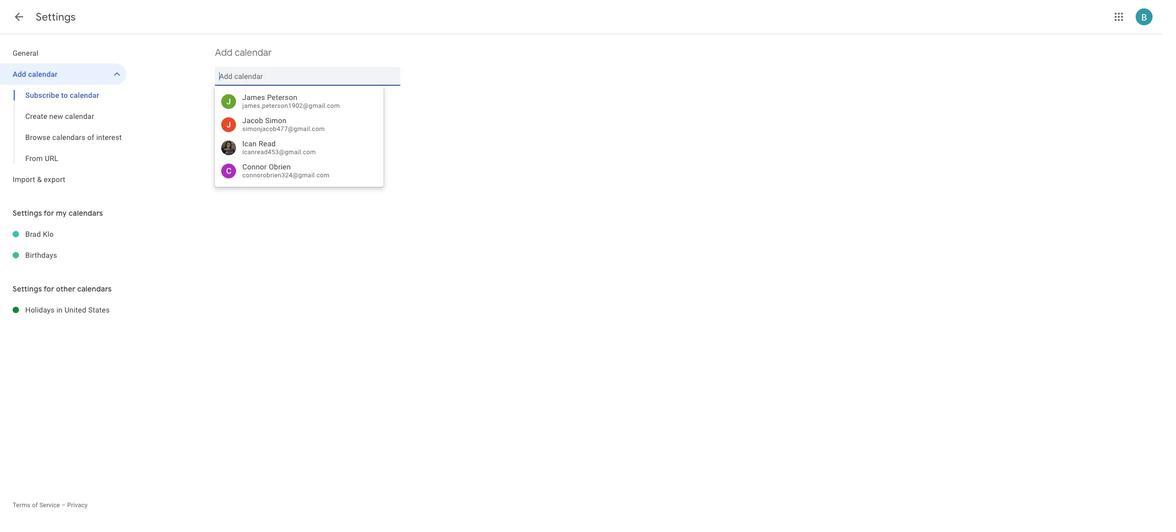 Task type: locate. For each thing, give the bounding box(es) containing it.
calendars down create new calendar
[[52, 133, 85, 142]]

for left the other
[[44, 285, 54, 294]]

–
[[61, 502, 66, 510]]

add calendar up subscribe
[[13, 70, 58, 79]]

list box
[[215, 90, 384, 183]]

klo
[[43, 230, 54, 239]]

settings up holidays on the left bottom of page
[[13, 285, 42, 294]]

add calendar up james
[[215, 47, 272, 59]]

birthdays link
[[25, 245, 126, 266]]

james.peterson1902@gmail.com
[[242, 102, 340, 110]]

list box containing james peterson
[[215, 90, 384, 183]]

tree
[[0, 43, 126, 190]]

0 vertical spatial for
[[44, 209, 54, 218]]

tree containing general
[[0, 43, 126, 190]]

1 horizontal spatial add
[[215, 47, 233, 59]]

of left interest
[[87, 133, 94, 142]]

icanread453@gmail.com
[[242, 149, 316, 156]]

calendars up states
[[77, 285, 112, 294]]

calendar right to
[[70, 91, 99, 100]]

jacob
[[242, 117, 263, 125]]

calendars right "my"
[[69, 209, 103, 218]]

1 vertical spatial settings
[[13, 209, 42, 218]]

import & export
[[13, 175, 65, 184]]

privacy
[[67, 502, 88, 510]]

group
[[0, 85, 126, 169]]

ican
[[242, 140, 257, 148]]

of right terms
[[32, 502, 38, 510]]

for for my
[[44, 209, 54, 218]]

0 horizontal spatial add calendar
[[13, 70, 58, 79]]

0 vertical spatial of
[[87, 133, 94, 142]]

privacy link
[[67, 502, 88, 510]]

settings right go back icon
[[36, 11, 76, 24]]

for
[[44, 209, 54, 218], [44, 285, 54, 294]]

connorobrien324@gmail.com
[[242, 172, 330, 179]]

go back image
[[13, 11, 25, 23]]

connor obrien connorobrien324@gmail.com
[[242, 163, 330, 179]]

import
[[13, 175, 35, 184]]

2 vertical spatial settings
[[13, 285, 42, 294]]

holidays
[[25, 306, 55, 315]]

1 vertical spatial of
[[32, 502, 38, 510]]

for left "my"
[[44, 209, 54, 218]]

1 vertical spatial calendars
[[69, 209, 103, 218]]

calendars
[[52, 133, 85, 142], [69, 209, 103, 218], [77, 285, 112, 294]]

add
[[215, 47, 233, 59], [13, 70, 26, 79]]

new
[[49, 112, 63, 121]]

read
[[259, 140, 276, 148]]

2 vertical spatial calendars
[[77, 285, 112, 294]]

james peterson james.peterson1902@gmail.com
[[242, 93, 340, 110]]

terms of service – privacy
[[13, 502, 88, 510]]

terms of service link
[[13, 502, 60, 510]]

service
[[39, 502, 60, 510]]

0 horizontal spatial of
[[32, 502, 38, 510]]

browse calendars of interest
[[25, 133, 122, 142]]

calendar inside add calendar tree item
[[28, 70, 58, 79]]

1 vertical spatial for
[[44, 285, 54, 294]]

0 vertical spatial add calendar
[[215, 47, 272, 59]]

calendar
[[235, 47, 272, 59], [28, 70, 58, 79], [70, 91, 99, 100], [65, 112, 94, 121]]

states
[[88, 306, 110, 315]]

0 vertical spatial calendars
[[52, 133, 85, 142]]

of
[[87, 133, 94, 142], [32, 502, 38, 510]]

ican read icanread453@gmail.com
[[242, 140, 316, 156]]

0 horizontal spatial add
[[13, 70, 26, 79]]

calendar up subscribe
[[28, 70, 58, 79]]

1 vertical spatial add
[[13, 70, 26, 79]]

add calendar
[[215, 47, 272, 59], [13, 70, 58, 79]]

2 for from the top
[[44, 285, 54, 294]]

calendars for my
[[69, 209, 103, 218]]

holidays in united states link
[[25, 300, 126, 321]]

export
[[44, 175, 65, 184]]

1 for from the top
[[44, 209, 54, 218]]

to
[[61, 91, 68, 100]]

calendars for other
[[77, 285, 112, 294]]

birthdays tree item
[[0, 245, 126, 266]]

subscribe
[[25, 91, 59, 100]]

1 horizontal spatial of
[[87, 133, 94, 142]]

peterson
[[267, 93, 297, 102]]

0 vertical spatial settings
[[36, 11, 76, 24]]

settings up brad
[[13, 209, 42, 218]]

0 vertical spatial add
[[215, 47, 233, 59]]

settings
[[36, 11, 76, 24], [13, 209, 42, 218], [13, 285, 42, 294]]

1 vertical spatial add calendar
[[13, 70, 58, 79]]



Task type: vqa. For each thing, say whether or not it's contained in the screenshot.
the top of
yes



Task type: describe. For each thing, give the bounding box(es) containing it.
holidays in united states tree item
[[0, 300, 126, 321]]

other
[[56, 285, 75, 294]]

calendar up browse calendars of interest
[[65, 112, 94, 121]]

general
[[13, 49, 38, 57]]

terms
[[13, 502, 30, 510]]

1 horizontal spatial add calendar
[[215, 47, 272, 59]]

simon
[[265, 117, 287, 125]]

browse
[[25, 133, 50, 142]]

connor
[[242, 163, 267, 171]]

settings for settings
[[36, 11, 76, 24]]

interest
[[96, 133, 122, 142]]

settings for my calendars tree
[[0, 224, 126, 266]]

add inside tree item
[[13, 70, 26, 79]]

brad
[[25, 230, 41, 239]]

holidays in united states
[[25, 306, 110, 315]]

obrien
[[269, 163, 291, 171]]

subscribe to calendar
[[25, 91, 99, 100]]

&
[[37, 175, 42, 184]]

settings heading
[[36, 11, 76, 24]]

from url
[[25, 154, 58, 163]]

simonjacob477@gmail.com
[[242, 125, 325, 133]]

add calendar tree item
[[0, 64, 126, 85]]

from
[[25, 154, 43, 163]]

birthdays
[[25, 251, 57, 260]]

james
[[242, 93, 265, 102]]

united
[[65, 306, 86, 315]]

calendar up james
[[235, 47, 272, 59]]

in
[[57, 306, 63, 315]]

group containing subscribe to calendar
[[0, 85, 126, 169]]

create
[[25, 112, 47, 121]]

of inside group
[[87, 133, 94, 142]]

settings for settings for other calendars
[[13, 285, 42, 294]]

brad klo tree item
[[0, 224, 126, 245]]

for for other
[[44, 285, 54, 294]]

jacob simon simonjacob477@gmail.com
[[242, 117, 325, 133]]

settings for settings for my calendars
[[13, 209, 42, 218]]

settings for other calendars
[[13, 285, 112, 294]]

brad klo
[[25, 230, 54, 239]]

Add calendar text field
[[219, 67, 396, 86]]

url
[[45, 154, 58, 163]]

my
[[56, 209, 67, 218]]

settings for my calendars
[[13, 209, 103, 218]]

create new calendar
[[25, 112, 94, 121]]

add calendar inside tree item
[[13, 70, 58, 79]]



